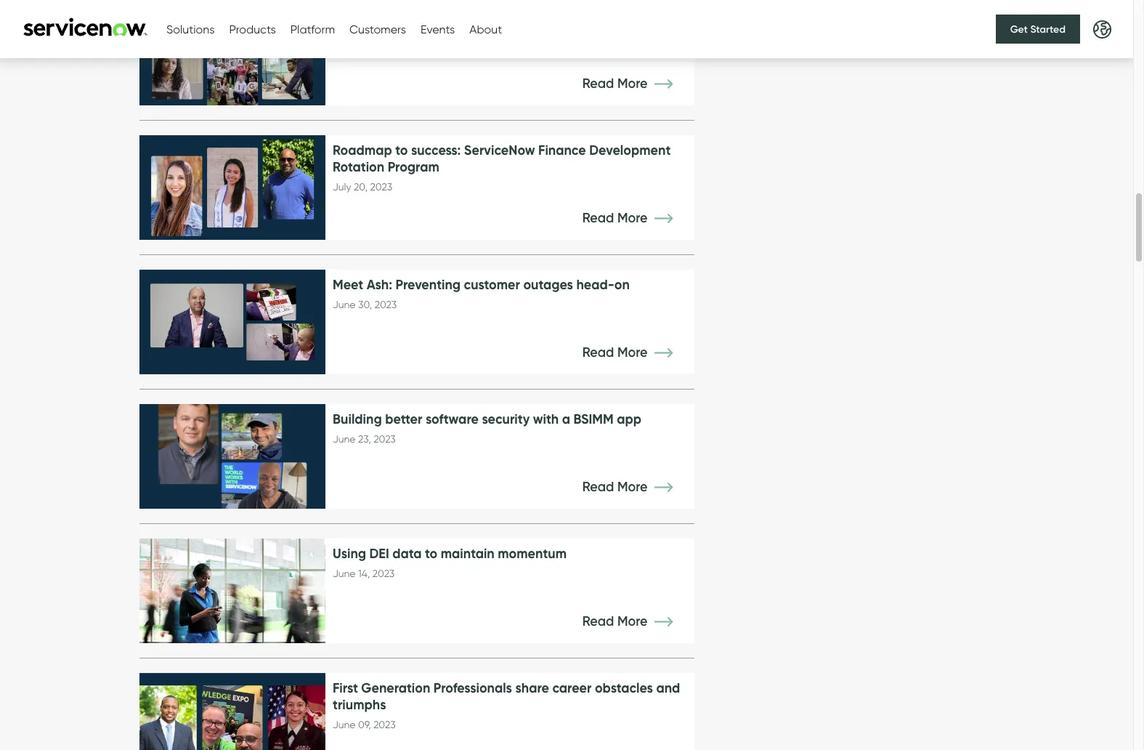 Task type: vqa. For each thing, say whether or not it's contained in the screenshot.


Task type: locate. For each thing, give the bounding box(es) containing it.
solutions button
[[166, 22, 215, 36]]

more up the on
[[618, 210, 648, 226]]

20,
[[354, 181, 368, 193]]

about
[[470, 22, 502, 36]]

read more up the on
[[583, 210, 651, 226]]

finance
[[539, 141, 586, 158]]

first generation professionals share career obstacles and triumphs june 09, 2023
[[333, 679, 681, 731]]

3 more from the top
[[618, 344, 648, 360]]

more up obstacles
[[618, 613, 648, 629]]

3 read from the top
[[583, 344, 615, 360]]

june left '23,'
[[333, 433, 356, 445]]

1 read more link from the top
[[583, 75, 695, 91]]

to
[[396, 141, 408, 158], [425, 545, 438, 562]]

read more up app
[[583, 344, 651, 360]]

read
[[583, 75, 615, 91], [583, 210, 615, 226], [583, 344, 615, 360], [583, 479, 615, 495], [583, 613, 615, 629]]

4 read from the top
[[583, 479, 615, 495]]

2 read more link from the top
[[583, 210, 695, 226]]

2 more from the top
[[618, 210, 648, 226]]

3 read more from the top
[[583, 344, 651, 360]]

professionals
[[434, 679, 512, 696]]

more for roadmap to success: servicenow finance development rotation program
[[618, 210, 648, 226]]

get started
[[1011, 23, 1066, 36]]

2023 right '20,'
[[370, 181, 393, 193]]

using
[[333, 545, 366, 562]]

dei data: black woman looking at a smartphone while blurred people walk behind her image
[[140, 538, 326, 643]]

read more link
[[583, 75, 695, 91], [583, 210, 695, 226], [583, 344, 695, 360], [583, 479, 695, 495], [583, 613, 695, 629]]

4 june from the top
[[333, 719, 356, 731]]

june inside using dei data to maintain momentum june 14, 2023
[[333, 567, 356, 580]]

5 read from the top
[[583, 613, 615, 629]]

0 horizontal spatial to
[[396, 141, 408, 158]]

3 first generation professionals: chris r., andrew b. (with chuck t.), and yolanda i. image
[[140, 673, 326, 750]]

started
[[1031, 23, 1066, 36]]

get started link
[[996, 15, 1081, 44]]

4 read more link from the top
[[583, 479, 695, 495]]

2023 right '23,'
[[374, 433, 396, 445]]

read more for development
[[583, 210, 651, 226]]

june
[[333, 299, 356, 311], [333, 433, 356, 445], [333, 567, 356, 580], [333, 719, 356, 731]]

dei
[[370, 545, 389, 562]]

read more link up app
[[583, 344, 695, 360]]

first
[[333, 679, 358, 696]]

2 read more from the top
[[583, 210, 651, 226]]

2023 right 14,
[[373, 567, 395, 580]]

4 read more from the top
[[583, 479, 651, 495]]

2023 right '30,'
[[375, 299, 397, 311]]

2 june from the top
[[333, 433, 356, 445]]

2023 for better
[[374, 433, 396, 445]]

bsimm
[[574, 410, 614, 427]]

read more up obstacles
[[583, 613, 651, 629]]

2023 inside the first generation professionals share career obstacles and triumphs june 09, 2023
[[374, 719, 396, 731]]

1 more from the top
[[618, 75, 648, 91]]

june left 14,
[[333, 567, 356, 580]]

0 vertical spatial to
[[396, 141, 408, 158]]

2023 for generation
[[374, 719, 396, 731]]

1 read from the top
[[583, 75, 615, 91]]

read more
[[583, 75, 651, 91], [583, 210, 651, 226], [583, 344, 651, 360], [583, 479, 651, 495], [583, 613, 651, 629]]

3 read more link from the top
[[583, 344, 695, 360]]

2 read from the top
[[583, 210, 615, 226]]

success:
[[411, 141, 461, 158]]

june down meet
[[333, 299, 356, 311]]

momentum
[[498, 545, 567, 562]]

read more link down app
[[583, 479, 695, 495]]

july
[[333, 181, 352, 193]]

building
[[333, 410, 382, 427]]

to right data
[[425, 545, 438, 562]]

events
[[421, 22, 455, 36]]

to left success:
[[396, 141, 408, 158]]

security
[[482, 410, 530, 427]]

14,
[[358, 567, 370, 580]]

program
[[388, 158, 440, 175]]

maintain
[[441, 545, 495, 562]]

preventing customer outages: 3 photos of ash u., director of account escalation engineering at servicenow image
[[140, 269, 326, 374]]

1 vertical spatial servicenow
[[464, 141, 535, 158]]

servicenow
[[412, 7, 483, 24], [464, 141, 535, 158]]

2023 inside meet ash: preventing customer outages head-on june 30, 2023
[[375, 299, 397, 311]]

more down app
[[618, 479, 648, 495]]

1 horizontal spatial to
[[425, 545, 438, 562]]

meet ash: preventing customer outages head-on june 30, 2023
[[333, 276, 630, 311]]

4 more from the top
[[618, 479, 648, 495]]

more up app
[[618, 344, 648, 360]]

1 june from the top
[[333, 299, 356, 311]]

a
[[562, 410, 571, 427]]

more
[[618, 75, 648, 91], [618, 210, 648, 226], [618, 344, 648, 360], [618, 479, 648, 495], [618, 613, 648, 629]]

2023 for to
[[370, 181, 393, 193]]

2023 inside roadmap to success: servicenow finance development rotation program july 20, 2023
[[370, 181, 393, 193]]

what
[[333, 7, 367, 24]]

outages
[[524, 276, 574, 293]]

5 more from the top
[[618, 613, 648, 629]]

customer
[[464, 276, 520, 293]]

2023 inside the building better software security with a bsimm app june 23, 2023
[[374, 433, 396, 445]]

what makes servicenow employees stay?
[[333, 7, 588, 24]]

to inside using dei data to maintain momentum june 14, 2023
[[425, 545, 438, 562]]

read for a
[[583, 479, 615, 495]]

read for head-
[[583, 344, 615, 360]]

read more for head-
[[583, 344, 651, 360]]

june inside the building better software security with a bsimm app june 23, 2023
[[333, 433, 356, 445]]

products button
[[229, 22, 276, 36]]

2023 right 09,
[[374, 719, 396, 731]]

building better software security with a bsimm app june 23, 2023
[[333, 410, 642, 445]]

customers
[[350, 22, 406, 36]]

3 june from the top
[[333, 567, 356, 580]]

09,
[[358, 719, 371, 731]]

app
[[617, 410, 642, 427]]

products
[[229, 22, 276, 36]]

read more down app
[[583, 479, 651, 495]]

read more link up obstacles
[[583, 613, 695, 629]]

5 read more link from the top
[[583, 613, 695, 629]]

2023
[[370, 181, 393, 193], [375, 299, 397, 311], [374, 433, 396, 445], [373, 567, 395, 580], [374, 719, 396, 731]]

more up development
[[618, 75, 648, 91]]

june left 09,
[[333, 719, 356, 731]]

and
[[657, 679, 681, 696]]

5 read more from the top
[[583, 613, 651, 629]]

read more link down development
[[583, 210, 695, 226]]

read more up development
[[583, 75, 651, 91]]

read more link up development
[[583, 75, 695, 91]]

servicenow inside roadmap to success: servicenow finance development rotation program july 20, 2023
[[464, 141, 535, 158]]

data
[[393, 545, 422, 562]]

1 vertical spatial to
[[425, 545, 438, 562]]



Task type: describe. For each thing, give the bounding box(es) containing it.
on
[[615, 276, 630, 293]]

better
[[385, 410, 423, 427]]

to inside roadmap to success: servicenow finance development rotation program july 20, 2023
[[396, 141, 408, 158]]

6 shots of servicenow employees image
[[140, 0, 326, 105]]

career
[[553, 679, 592, 696]]

obstacles
[[595, 679, 653, 696]]

head-
[[577, 276, 615, 293]]

1 read more from the top
[[583, 75, 651, 91]]

roadmap
[[333, 141, 392, 158]]

customers button
[[350, 22, 406, 36]]

read more for momentum
[[583, 613, 651, 629]]

get
[[1011, 23, 1029, 36]]

2023 inside using dei data to maintain momentum june 14, 2023
[[373, 567, 395, 580]]

employees
[[487, 7, 552, 24]]

solutions
[[166, 22, 215, 36]]

share
[[516, 679, 549, 696]]

preventing
[[396, 276, 461, 293]]

about button
[[470, 22, 502, 36]]

makes
[[370, 7, 409, 24]]

rotation
[[333, 158, 385, 175]]

events button
[[421, 22, 455, 36]]

using dei data to maintain momentum june 14, 2023
[[333, 545, 567, 580]]

more for meet ash: preventing customer outages head-on
[[618, 344, 648, 360]]

software
[[426, 410, 479, 427]]

development
[[590, 141, 671, 158]]

read more for a
[[583, 479, 651, 495]]

platform button
[[291, 22, 335, 36]]

read for development
[[583, 210, 615, 226]]

read more link for roadmap to success: servicenow finance development rotation program
[[583, 210, 695, 226]]

30,
[[358, 299, 372, 311]]

0 vertical spatial servicenow
[[412, 7, 483, 24]]

more for building better software security with a bsimm app
[[618, 479, 648, 495]]

stay?
[[555, 7, 588, 24]]

read more link for using dei data to maintain momentum
[[583, 613, 695, 629]]

read more link for building better software security with a bsimm app
[[583, 479, 695, 495]]

triumphs
[[333, 696, 386, 713]]

meet
[[333, 276, 364, 293]]

read more link for meet ash: preventing customer outages head-on
[[583, 344, 695, 360]]

taylor b., lauren p., and michael d., graduates of the servicenow finance development rotation program image
[[140, 135, 326, 240]]

june inside meet ash: preventing customer outages head-on june 30, 2023
[[333, 299, 356, 311]]

ash:
[[367, 276, 393, 293]]

generation
[[362, 679, 431, 696]]

23,
[[358, 433, 371, 445]]

more for using dei data to maintain momentum
[[618, 613, 648, 629]]

read for momentum
[[583, 613, 615, 629]]

platform
[[291, 22, 335, 36]]

software security with a bsimm app: 3 servicenow employees image
[[140, 404, 326, 509]]

roadmap to success: servicenow finance development rotation program july 20, 2023
[[333, 141, 671, 193]]

june inside the first generation professionals share career obstacles and triumphs june 09, 2023
[[333, 719, 356, 731]]

with
[[533, 410, 559, 427]]



